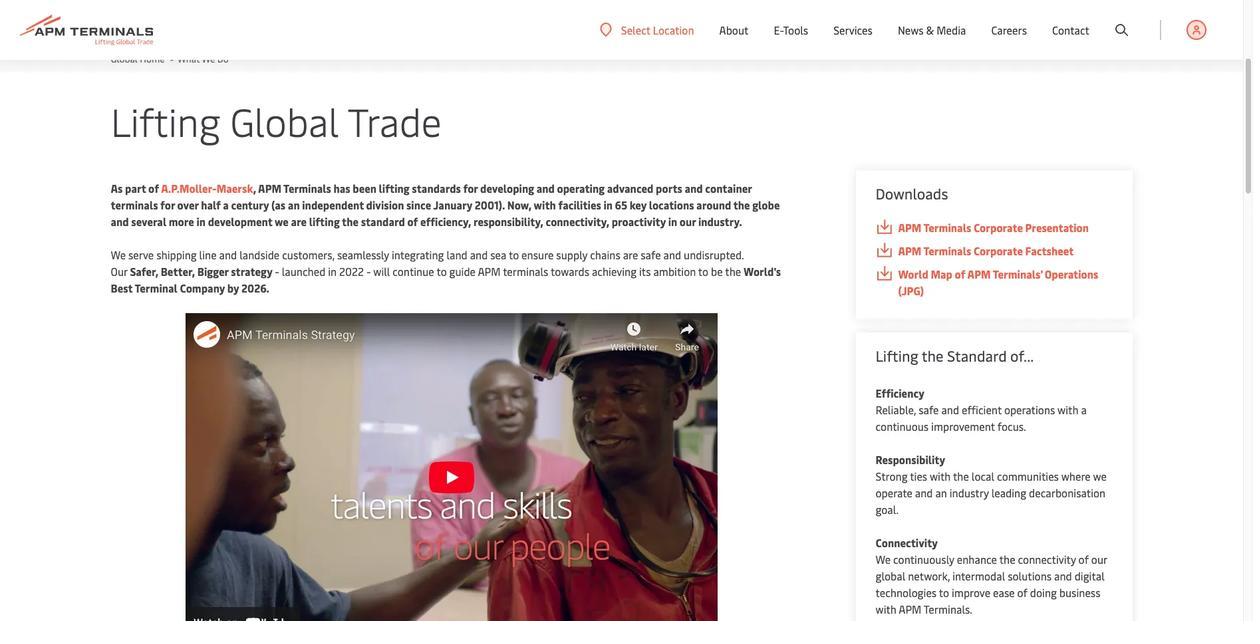 Task type: locate. For each thing, give the bounding box(es) containing it.
lifting down independent
[[309, 214, 340, 229]]

in
[[604, 198, 613, 212], [197, 214, 206, 229], [669, 214, 678, 229], [328, 264, 337, 279]]

to
[[509, 248, 519, 262], [437, 264, 447, 279], [699, 264, 709, 279], [940, 586, 950, 600]]

efficiency
[[876, 386, 925, 401]]

e-tools button
[[774, 0, 809, 60]]

solutions
[[1008, 569, 1052, 584]]

terminals inside , apm terminals has been lifting standards for developing and operating advanced ports and container terminals for over half a century (as an independent division since january 2001). now, with facilities in 65 key locations around the globe and several more in development we are lifting the standard of efficiency, responsibility, connectivity, proactivity in our industry.
[[111, 198, 158, 212]]

apm down 'technologies'
[[899, 602, 922, 617]]

terminals up "map"
[[924, 244, 972, 258]]

what
[[178, 53, 200, 65]]

media
[[937, 23, 967, 37]]

(as
[[272, 198, 286, 212]]

0 vertical spatial are
[[291, 214, 307, 229]]

terminals for apm terminals corporate presentation
[[924, 220, 972, 235]]

0 horizontal spatial we
[[111, 248, 126, 262]]

of inside the "world map of apm terminals' operations (jpg)"
[[955, 267, 966, 282]]

with right operations
[[1058, 403, 1079, 417]]

0 vertical spatial terminals
[[111, 198, 158, 212]]

1 vertical spatial terminals
[[924, 220, 972, 235]]

1 vertical spatial lifting
[[876, 346, 919, 366]]

services
[[834, 23, 873, 37]]

we up "our"
[[111, 248, 126, 262]]

0 vertical spatial we
[[275, 214, 289, 229]]

0 vertical spatial lifting
[[379, 181, 410, 196]]

guide
[[450, 264, 476, 279]]

continue
[[393, 264, 434, 279]]

tools
[[784, 23, 809, 37]]

0 horizontal spatial our
[[680, 214, 696, 229]]

of right part
[[148, 181, 159, 196]]

an inside , apm terminals has been lifting standards for developing and operating advanced ports and container terminals for over half a century (as an independent division since january 2001). now, with facilities in 65 key locations around the globe and several more in development we are lifting the standard of efficiency, responsibility, connectivity, proactivity in our industry.
[[288, 198, 300, 212]]

0 vertical spatial a
[[223, 198, 229, 212]]

terminals.
[[924, 602, 973, 617]]

lifting up division
[[379, 181, 410, 196]]

are inside we serve shipping line and landside customers, seamlessly integrating land and sea to ensure supply chains are safe and undisrupted. our
[[623, 248, 639, 262]]

1 horizontal spatial for
[[464, 181, 478, 196]]

0 vertical spatial an
[[288, 198, 300, 212]]

connectivity
[[876, 536, 938, 550]]

the up solutions in the right of the page
[[1000, 552, 1016, 567]]

>
[[170, 53, 175, 65]]

has
[[334, 181, 351, 196]]

0 vertical spatial global
[[111, 53, 138, 65]]

1 vertical spatial we
[[1094, 469, 1107, 484]]

1 horizontal spatial terminals
[[503, 264, 549, 279]]

terminals inside , apm terminals has been lifting standards for developing and operating advanced ports and container terminals for over half a century (as an independent division since january 2001). now, with facilities in 65 key locations around the globe and several more in development we are lifting the standard of efficiency, responsibility, connectivity, proactivity in our industry.
[[284, 181, 331, 196]]

apm inside connectivity we continuously enhance the connectivity of our global network, intermodal solutions and digital technologies to improve ease of doing business with apm terminals.
[[899, 602, 922, 617]]

0 vertical spatial terminals
[[284, 181, 331, 196]]

of
[[148, 181, 159, 196], [408, 214, 418, 229], [955, 267, 966, 282], [1079, 552, 1090, 567], [1018, 586, 1028, 600]]

0 horizontal spatial are
[[291, 214, 307, 229]]

0 horizontal spatial global
[[111, 53, 138, 65]]

our
[[680, 214, 696, 229], [1092, 552, 1108, 567]]

0 horizontal spatial -
[[275, 264, 279, 279]]

we up 'global'
[[876, 552, 891, 567]]

- left 'will'
[[367, 264, 371, 279]]

1 vertical spatial terminals
[[503, 264, 549, 279]]

world
[[899, 267, 929, 282]]

and up improvement
[[942, 403, 960, 417]]

0 vertical spatial our
[[680, 214, 696, 229]]

e-tools
[[774, 23, 809, 37]]

terminal
[[135, 281, 178, 296]]

0 horizontal spatial we
[[275, 214, 289, 229]]

apm terminals corporate factsheet
[[899, 244, 1074, 258]]

1 horizontal spatial a
[[1082, 403, 1087, 417]]

a right operations
[[1082, 403, 1087, 417]]

-
[[275, 264, 279, 279], [367, 264, 371, 279]]

of down since
[[408, 214, 418, 229]]

we inside connectivity we continuously enhance the connectivity of our global network, intermodal solutions and digital technologies to improve ease of doing business with apm terminals.
[[876, 552, 891, 567]]

to inside we serve shipping line and landside customers, seamlessly integrating land and sea to ensure supply chains are safe and undisrupted. our
[[509, 248, 519, 262]]

location
[[653, 22, 695, 37]]

0 vertical spatial corporate
[[974, 220, 1024, 235]]

maersk
[[217, 181, 253, 196]]

terminals down ensure
[[503, 264, 549, 279]]

a inside efficiency reliable, safe and efficient operations with a continuous improvement focus.
[[1082, 403, 1087, 417]]

development
[[208, 214, 273, 229]]

1 vertical spatial safe
[[919, 403, 939, 417]]

1 horizontal spatial lifting
[[876, 346, 919, 366]]

0 vertical spatial we
[[202, 53, 215, 65]]

0 horizontal spatial safe
[[641, 248, 661, 262]]

safe up the "continuous"
[[919, 403, 939, 417]]

1 horizontal spatial -
[[367, 264, 371, 279]]

we inside we serve shipping line and landside customers, seamlessly integrating land and sea to ensure supply chains are safe and undisrupted. our
[[111, 248, 126, 262]]

and
[[537, 181, 555, 196], [685, 181, 703, 196], [111, 214, 129, 229], [219, 248, 237, 262], [470, 248, 488, 262], [664, 248, 682, 262], [942, 403, 960, 417], [916, 486, 933, 501], [1055, 569, 1073, 584]]

of right "map"
[[955, 267, 966, 282]]

communities
[[998, 469, 1060, 484]]

to right sea
[[509, 248, 519, 262]]

1 vertical spatial an
[[936, 486, 948, 501]]

apm down downloads
[[899, 220, 922, 235]]

responsibility strong ties with the local communities where we operate and an industry leading decarbonisation goal.
[[876, 453, 1107, 517]]

a
[[223, 198, 229, 212], [1082, 403, 1087, 417]]

are up customers,
[[291, 214, 307, 229]]

0 horizontal spatial terminals
[[111, 198, 158, 212]]

since
[[407, 198, 431, 212]]

0 vertical spatial lifting
[[111, 95, 221, 147]]

supply
[[557, 248, 588, 262]]

with inside , apm terminals has been lifting standards for developing and operating advanced ports and container terminals for over half a century (as an independent division since january 2001). now, with facilities in 65 key locations around the globe and several more in development we are lifting the standard of efficiency, responsibility, connectivity, proactivity in our industry.
[[534, 198, 556, 212]]

1 horizontal spatial our
[[1092, 552, 1108, 567]]

efficient
[[962, 403, 1002, 417]]

with right ties
[[930, 469, 951, 484]]

corporate for presentation
[[974, 220, 1024, 235]]

lifting up efficiency
[[876, 346, 919, 366]]

for up january
[[464, 181, 478, 196]]

and down connectivity at right
[[1055, 569, 1073, 584]]

advanced
[[607, 181, 654, 196]]

1 vertical spatial are
[[623, 248, 639, 262]]

0 vertical spatial for
[[464, 181, 478, 196]]

division
[[366, 198, 404, 212]]

select location
[[622, 22, 695, 37]]

2 corporate from the top
[[974, 244, 1024, 258]]

we right where
[[1094, 469, 1107, 484]]

1 vertical spatial lifting
[[309, 214, 340, 229]]

lifting for lifting the standard of...
[[876, 346, 919, 366]]

apm
[[258, 181, 282, 196], [899, 220, 922, 235], [899, 244, 922, 258], [478, 264, 501, 279], [968, 267, 991, 282], [899, 602, 922, 617]]

1 corporate from the top
[[974, 220, 1024, 235]]

1 vertical spatial corporate
[[974, 244, 1024, 258]]

global home link
[[111, 53, 165, 65]]

our down locations
[[680, 214, 696, 229]]

lifting down global home > what we do at the top left of page
[[111, 95, 221, 147]]

we left do
[[202, 53, 215, 65]]

select
[[622, 22, 651, 37]]

terminals up apm terminals corporate factsheet
[[924, 220, 972, 235]]

0 horizontal spatial for
[[160, 198, 175, 212]]

1 horizontal spatial an
[[936, 486, 948, 501]]

safe inside efficiency reliable, safe and efficient operations with a continuous improvement focus.
[[919, 403, 939, 417]]

lifting
[[379, 181, 410, 196], [309, 214, 340, 229]]

0 horizontal spatial a
[[223, 198, 229, 212]]

0 horizontal spatial an
[[288, 198, 300, 212]]

1 vertical spatial a
[[1082, 403, 1087, 417]]

ensure
[[522, 248, 554, 262]]

apm inside , apm terminals has been lifting standards for developing and operating advanced ports and container terminals for over half a century (as an independent division since january 2001). now, with facilities in 65 key locations around the globe and several more in development we are lifting the standard of efficiency, responsibility, connectivity, proactivity in our industry.
[[258, 181, 282, 196]]

apm up world
[[899, 244, 922, 258]]

we down '(as'
[[275, 214, 289, 229]]

are
[[291, 214, 307, 229], [623, 248, 639, 262]]

been
[[353, 181, 377, 196]]

and down ties
[[916, 486, 933, 501]]

company
[[180, 281, 225, 296]]

with inside connectivity we continuously enhance the connectivity of our global network, intermodal solutions and digital technologies to improve ease of doing business with apm terminals.
[[876, 602, 897, 617]]

safe
[[641, 248, 661, 262], [919, 403, 939, 417]]

news & media
[[898, 23, 967, 37]]

safe up its
[[641, 248, 661, 262]]

and left 'several' at the top of the page
[[111, 214, 129, 229]]

landside
[[240, 248, 280, 262]]

an left industry
[[936, 486, 948, 501]]

are up achieving
[[623, 248, 639, 262]]

terminals
[[111, 198, 158, 212], [503, 264, 549, 279]]

century
[[231, 198, 269, 212]]

an right '(as'
[[288, 198, 300, 212]]

&
[[927, 23, 935, 37]]

are inside , apm terminals has been lifting standards for developing and operating advanced ports and container terminals for over half a century (as an independent division since january 2001). now, with facilities in 65 key locations around the globe and several more in development we are lifting the standard of efficiency, responsibility, connectivity, proactivity in our industry.
[[291, 214, 307, 229]]

2026.
[[242, 281, 269, 296]]

apm right ,
[[258, 181, 282, 196]]

1 horizontal spatial safe
[[919, 403, 939, 417]]

doing
[[1031, 586, 1058, 600]]

in down half at the top
[[197, 214, 206, 229]]

with down 'technologies'
[[876, 602, 897, 617]]

1 vertical spatial our
[[1092, 552, 1108, 567]]

the inside responsibility strong ties with the local communities where we operate and an industry leading decarbonisation goal.
[[954, 469, 970, 484]]

2 horizontal spatial we
[[876, 552, 891, 567]]

to up terminals.
[[940, 586, 950, 600]]

we
[[202, 53, 215, 65], [111, 248, 126, 262], [876, 552, 891, 567]]

key
[[630, 198, 647, 212]]

january
[[434, 198, 473, 212]]

and right line
[[219, 248, 237, 262]]

0 horizontal spatial lifting
[[309, 214, 340, 229]]

terminals down part
[[111, 198, 158, 212]]

local
[[972, 469, 995, 484]]

an inside responsibility strong ties with the local communities where we operate and an industry leading decarbonisation goal.
[[936, 486, 948, 501]]

2 vertical spatial terminals
[[924, 244, 972, 258]]

1 horizontal spatial are
[[623, 248, 639, 262]]

downloads
[[876, 184, 949, 204]]

2 vertical spatial we
[[876, 552, 891, 567]]

the down container
[[734, 198, 750, 212]]

and left operating
[[537, 181, 555, 196]]

for left over
[[160, 198, 175, 212]]

the right be
[[726, 264, 742, 279]]

responsibility
[[876, 453, 946, 467]]

and inside efficiency reliable, safe and efficient operations with a continuous improvement focus.
[[942, 403, 960, 417]]

our up digital
[[1092, 552, 1108, 567]]

safer, better, bigger strategy - launched in 2022 - will continue to guide apm terminals towards achieving its ambition to be the
[[128, 264, 744, 279]]

0 vertical spatial safe
[[641, 248, 661, 262]]

- down landside
[[275, 264, 279, 279]]

of inside , apm terminals has been lifting standards for developing and operating advanced ports and container terminals for over half a century (as an independent division since january 2001). now, with facilities in 65 key locations around the globe and several more in development we are lifting the standard of efficiency, responsibility, connectivity, proactivity in our industry.
[[408, 214, 418, 229]]

1 vertical spatial we
[[111, 248, 126, 262]]

a.p.moller-
[[161, 181, 217, 196]]

news
[[898, 23, 924, 37]]

decarbonisation
[[1030, 486, 1106, 501]]

about button
[[720, 0, 749, 60]]

1 horizontal spatial we
[[1094, 469, 1107, 484]]

corporate down apm terminals corporate presentation link
[[974, 244, 1024, 258]]

terminals up independent
[[284, 181, 331, 196]]

standard
[[361, 214, 405, 229]]

apm down apm terminals corporate factsheet
[[968, 267, 991, 282]]

a right half at the top
[[223, 198, 229, 212]]

terminals for apm terminals corporate factsheet
[[924, 244, 972, 258]]

1 horizontal spatial global
[[230, 95, 339, 147]]

2 - from the left
[[367, 264, 371, 279]]

1 vertical spatial for
[[160, 198, 175, 212]]

world map of apm terminals' operations (jpg) link
[[876, 266, 1113, 300]]

with right now,
[[534, 198, 556, 212]]

0 horizontal spatial lifting
[[111, 95, 221, 147]]

the up industry
[[954, 469, 970, 484]]

corporate up apm terminals corporate factsheet link at the top of the page
[[974, 220, 1024, 235]]

lifting global trade
[[111, 95, 442, 147]]



Task type: describe. For each thing, give the bounding box(es) containing it.
the down independent
[[342, 214, 359, 229]]

achieving
[[592, 264, 637, 279]]

connectivity we continuously enhance the connectivity of our global network, intermodal solutions and digital technologies to improve ease of doing business with apm terminals.
[[876, 536, 1108, 617]]

to inside connectivity we continuously enhance the connectivity of our global network, intermodal solutions and digital technologies to improve ease of doing business with apm terminals.
[[940, 586, 950, 600]]

1 vertical spatial global
[[230, 95, 339, 147]]

of up digital
[[1079, 552, 1090, 567]]

world map of apm terminals' operations (jpg)
[[899, 267, 1099, 298]]

now,
[[508, 198, 532, 212]]

responsibility,
[[474, 214, 544, 229]]

world's best terminal company by 2026.
[[111, 264, 781, 296]]

focus.
[[998, 419, 1027, 434]]

the inside connectivity we continuously enhance the connectivity of our global network, intermodal solutions and digital technologies to improve ease of doing business with apm terminals.
[[1000, 552, 1016, 567]]

we inside , apm terminals has been lifting standards for developing and operating advanced ports and container terminals for over half a century (as an independent division since january 2001). now, with facilities in 65 key locations around the globe and several more in development we are lifting the standard of efficiency, responsibility, connectivity, proactivity in our industry.
[[275, 214, 289, 229]]

connectivity
[[1019, 552, 1077, 567]]

2022
[[339, 264, 364, 279]]

improve
[[952, 586, 991, 600]]

a inside , apm terminals has been lifting standards for developing and operating advanced ports and container terminals for over half a century (as an independent division since january 2001). now, with facilities in 65 key locations around the globe and several more in development we are lifting the standard of efficiency, responsibility, connectivity, proactivity in our industry.
[[223, 198, 229, 212]]

apm inside the "world map of apm terminals' operations (jpg)"
[[968, 267, 991, 282]]

around
[[697, 198, 732, 212]]

enhance
[[958, 552, 998, 567]]

apm down sea
[[478, 264, 501, 279]]

world's
[[744, 264, 781, 279]]

safe inside we serve shipping line and landside customers, seamlessly integrating land and sea to ensure supply chains are safe and undisrupted. our
[[641, 248, 661, 262]]

integrating
[[392, 248, 444, 262]]

where
[[1062, 469, 1091, 484]]

our inside , apm terminals has been lifting standards for developing and operating advanced ports and container terminals for over half a century (as an independent division since january 2001). now, with facilities in 65 key locations around the globe and several more in development we are lifting the standard of efficiency, responsibility, connectivity, proactivity in our industry.
[[680, 214, 696, 229]]

corporate for factsheet
[[974, 244, 1024, 258]]

contact
[[1053, 23, 1090, 37]]

launched
[[282, 264, 326, 279]]

as part of a.p.moller-maersk
[[111, 181, 253, 196]]

chains
[[590, 248, 621, 262]]

continuously
[[894, 552, 955, 567]]

with inside efficiency reliable, safe and efficient operations with a continuous improvement focus.
[[1058, 403, 1079, 417]]

a.p.moller-maersk link
[[161, 181, 253, 196]]

intermodal
[[953, 569, 1006, 584]]

bigger
[[197, 264, 229, 279]]

container
[[706, 181, 752, 196]]

, apm terminals has been lifting standards for developing and operating advanced ports and container terminals for over half a century (as an independent division since january 2001). now, with facilities in 65 key locations around the globe and several more in development we are lifting the standard of efficiency, responsibility, connectivity, proactivity in our industry.
[[111, 181, 780, 229]]

goal.
[[876, 503, 899, 517]]

the left the standard
[[922, 346, 944, 366]]

apm terminals corporate presentation link
[[876, 220, 1113, 236]]

and right the ports
[[685, 181, 703, 196]]

65
[[615, 198, 628, 212]]

better,
[[161, 264, 195, 279]]

ease
[[994, 586, 1015, 600]]

towards
[[551, 264, 590, 279]]

reliable,
[[876, 403, 917, 417]]

services button
[[834, 0, 873, 60]]

industry.
[[699, 214, 742, 229]]

of down solutions in the right of the page
[[1018, 586, 1028, 600]]

part
[[125, 181, 146, 196]]

serve
[[128, 248, 154, 262]]

standard
[[948, 346, 1008, 366]]

news & media button
[[898, 0, 967, 60]]

land
[[447, 248, 468, 262]]

in left 65
[[604, 198, 613, 212]]

shipping
[[157, 248, 197, 262]]

in down locations
[[669, 214, 678, 229]]

business
[[1060, 586, 1101, 600]]

with inside responsibility strong ties with the local communities where we operate and an industry leading decarbonisation goal.
[[930, 469, 951, 484]]

about
[[720, 23, 749, 37]]

efficiency reliable, safe and efficient operations with a continuous improvement focus.
[[876, 386, 1087, 434]]

over
[[177, 198, 199, 212]]

trade
[[348, 95, 442, 147]]

terminals'
[[993, 267, 1043, 282]]

careers button
[[992, 0, 1028, 60]]

undisrupted.
[[684, 248, 744, 262]]

home
[[140, 53, 165, 65]]

apm terminals corporate presentation
[[899, 220, 1090, 235]]

global home > what we do
[[111, 53, 229, 65]]

seamlessly
[[337, 248, 389, 262]]

be
[[712, 264, 723, 279]]

more
[[169, 214, 194, 229]]

our
[[111, 264, 128, 279]]

we inside responsibility strong ties with the local communities where we operate and an industry leading decarbonisation goal.
[[1094, 469, 1107, 484]]

1 horizontal spatial lifting
[[379, 181, 410, 196]]

will
[[374, 264, 390, 279]]

standards
[[412, 181, 461, 196]]

safer,
[[130, 264, 158, 279]]

technologies
[[876, 586, 937, 600]]

factsheet
[[1026, 244, 1074, 258]]

continuous
[[876, 419, 929, 434]]

and inside responsibility strong ties with the local communities where we operate and an industry leading decarbonisation goal.
[[916, 486, 933, 501]]

half
[[201, 198, 221, 212]]

and up the 'ambition'
[[664, 248, 682, 262]]

apm terminals corporate factsheet link
[[876, 243, 1113, 260]]

our inside connectivity we continuously enhance the connectivity of our global network, intermodal solutions and digital technologies to improve ease of doing business with apm terminals.
[[1092, 552, 1108, 567]]

ties
[[911, 469, 928, 484]]

globe
[[753, 198, 780, 212]]

industry
[[950, 486, 990, 501]]

best
[[111, 281, 133, 296]]

(jpg)
[[899, 284, 925, 298]]

lifting for lifting global trade
[[111, 95, 221, 147]]

e-
[[774, 23, 784, 37]]

to left guide
[[437, 264, 447, 279]]

and inside connectivity we continuously enhance the connectivity of our global network, intermodal solutions and digital technologies to improve ease of doing business with apm terminals.
[[1055, 569, 1073, 584]]

operating
[[557, 181, 605, 196]]

operate
[[876, 486, 913, 501]]

1 - from the left
[[275, 264, 279, 279]]

1 horizontal spatial we
[[202, 53, 215, 65]]

apm terminals lazaro image
[[0, 0, 1244, 47]]

developing
[[481, 181, 535, 196]]

connectivity,
[[546, 214, 610, 229]]

efficiency,
[[421, 214, 471, 229]]

ports
[[656, 181, 683, 196]]

independent
[[302, 198, 364, 212]]

in left 2022
[[328, 264, 337, 279]]

and left sea
[[470, 248, 488, 262]]

as
[[111, 181, 123, 196]]

customers,
[[282, 248, 335, 262]]

contact button
[[1053, 0, 1090, 60]]

several
[[131, 214, 167, 229]]

to left be
[[699, 264, 709, 279]]

we serve shipping line and landside customers, seamlessly integrating land and sea to ensure supply chains are safe and undisrupted. our
[[111, 248, 744, 279]]



Task type: vqa. For each thing, say whether or not it's contained in the screenshot.
safe within Efficiency Reliable, safe and efficient operations with a continuous improvement focus.
yes



